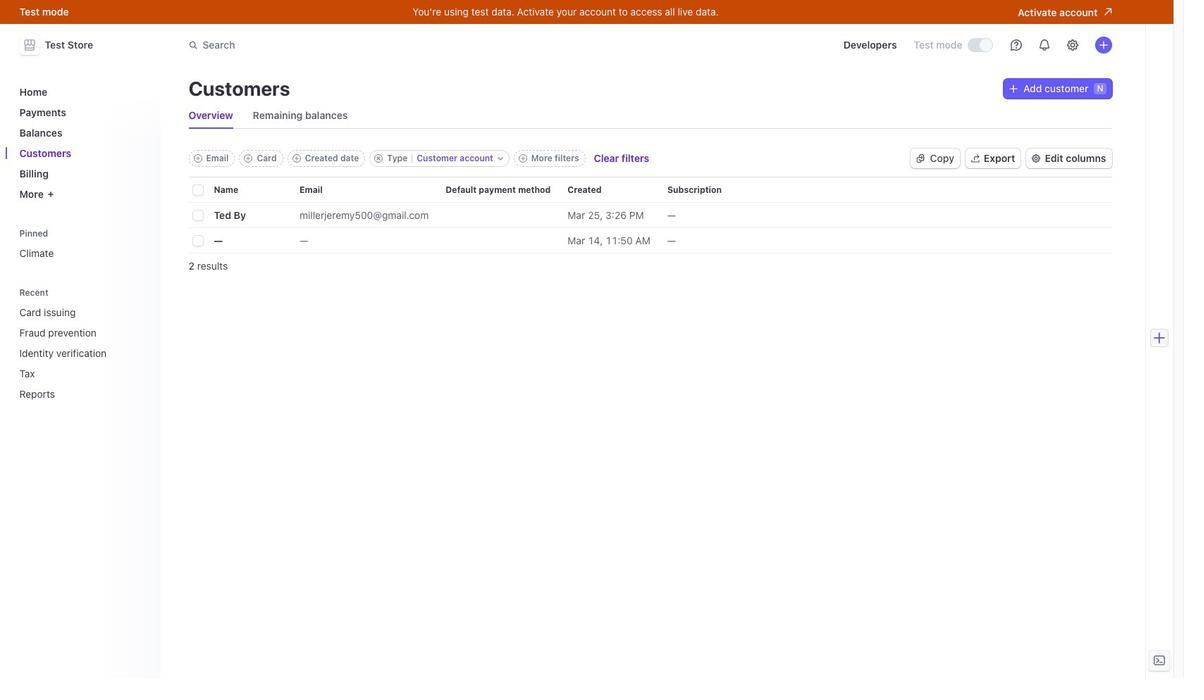 Task type: describe. For each thing, give the bounding box(es) containing it.
notifications image
[[1039, 39, 1050, 51]]

core navigation links element
[[14, 80, 152, 206]]

Search text field
[[180, 32, 578, 58]]

0 horizontal spatial svg image
[[916, 154, 925, 163]]

Select item checkbox
[[193, 236, 203, 246]]

2 recent element from the top
[[14, 301, 152, 406]]

Select All checkbox
[[193, 185, 203, 195]]

edit type image
[[498, 156, 503, 161]]

remove type image
[[375, 154, 383, 163]]

0 vertical spatial svg image
[[1010, 85, 1018, 93]]

help image
[[1011, 39, 1022, 51]]

add email image
[[194, 154, 202, 163]]

pinned element
[[14, 224, 152, 265]]

Select item checkbox
[[193, 211, 203, 221]]



Task type: vqa. For each thing, say whether or not it's contained in the screenshot.
Add Email icon
yes



Task type: locate. For each thing, give the bounding box(es) containing it.
1 horizontal spatial svg image
[[1010, 85, 1018, 93]]

tab list
[[189, 103, 1112, 129]]

Test mode checkbox
[[968, 39, 992, 52]]

1 vertical spatial svg image
[[916, 154, 925, 163]]

1 recent element from the top
[[14, 283, 152, 406]]

settings image
[[1067, 39, 1078, 51]]

svg image
[[1010, 85, 1018, 93], [916, 154, 925, 163]]

add more filters image
[[519, 154, 527, 163]]

add card image
[[244, 154, 253, 163]]

add created date image
[[292, 154, 301, 163]]

edit pins image
[[138, 230, 146, 238]]

None search field
[[180, 32, 578, 58]]

clear history image
[[138, 289, 146, 297]]

toolbar
[[189, 150, 650, 167]]

recent element
[[14, 283, 152, 406], [14, 301, 152, 406]]



